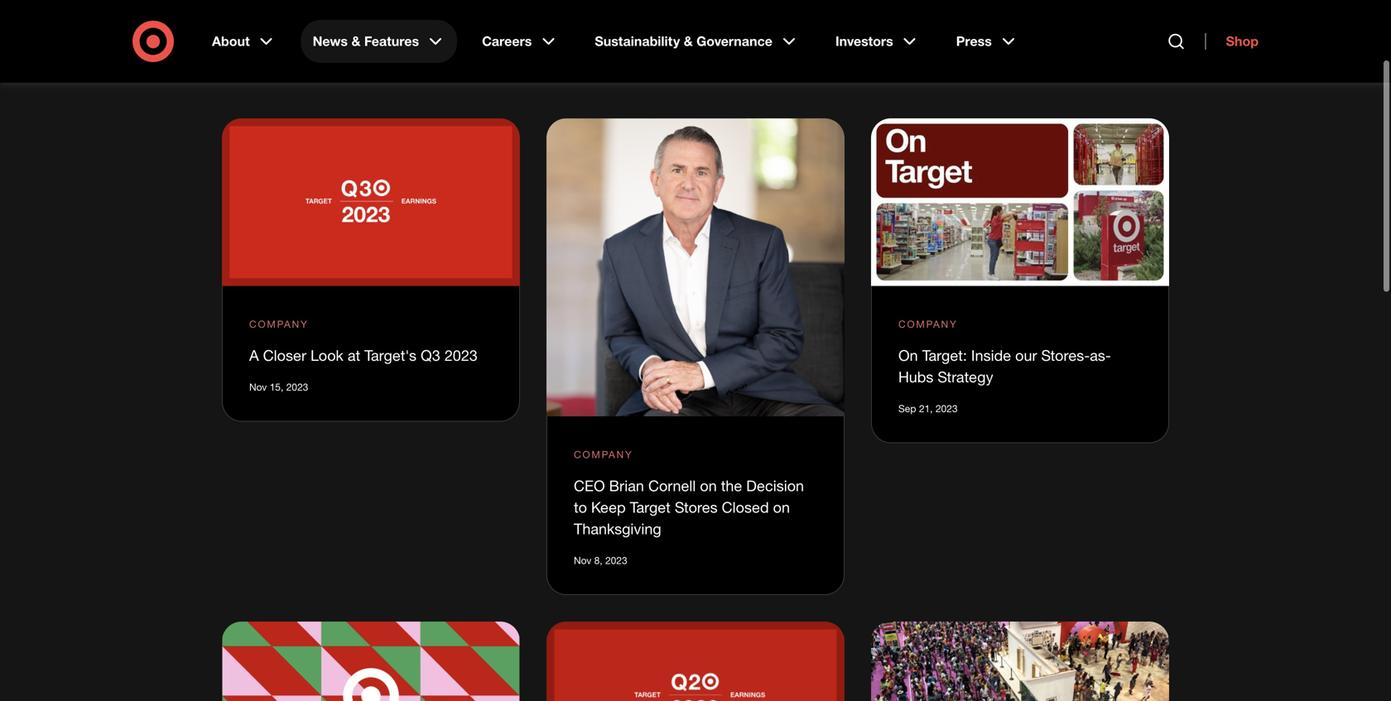 Task type: describe. For each thing, give the bounding box(es) containing it.
at
[[348, 347, 360, 365]]

company link for closer
[[249, 317, 309, 332]]

nov for ceo brian cornell on the decision to keep target stores closed on thanksgiving
[[574, 554, 592, 567]]

closed
[[722, 499, 769, 516]]

thanksgiving
[[574, 520, 662, 538]]

on target: inside our stores-as- hubs strategy
[[899, 347, 1111, 386]]

sep 21, 2023
[[899, 403, 958, 415]]

governance
[[697, 33, 773, 49]]

target
[[630, 499, 671, 516]]

2023 for ceo brian cornell on the decision to keep target stores closed on thanksgiving
[[605, 554, 628, 567]]

a closer look at target's q3 2023
[[249, 347, 478, 365]]

target's
[[365, 347, 417, 365]]

a closer look at target's q3 2023 link
[[249, 347, 478, 365]]

company for a closer look at target's q3 2023
[[249, 318, 309, 331]]

company link for brian
[[574, 447, 633, 462]]

nov for a closer look at target's q3 2023
[[249, 381, 267, 394]]

news & features link
[[301, 20, 457, 63]]

1 horizontal spatial on
[[773, 499, 790, 516]]

nov 15, 2023
[[249, 381, 308, 394]]

2023 right q3
[[445, 347, 478, 365]]

brian
[[609, 477, 644, 495]]

to
[[574, 499, 587, 516]]

& for features
[[352, 33, 361, 49]]

0 vertical spatial on
[[700, 477, 717, 495]]

news & features
[[313, 33, 419, 49]]

stores-
[[1041, 347, 1090, 365]]

press
[[956, 33, 992, 49]]

the
[[721, 477, 742, 495]]

1 horizontal spatial a graphic that reads image
[[547, 622, 845, 702]]

decision
[[746, 477, 804, 495]]

on target: inside our stores-as- hubs strategy link
[[899, 347, 1111, 386]]

hubs
[[899, 368, 934, 386]]

press link
[[945, 20, 1030, 63]]



Task type: vqa. For each thing, say whether or not it's contained in the screenshot.
Brian
yes



Task type: locate. For each thing, give the bounding box(es) containing it.
stores
[[675, 499, 718, 516]]

nov
[[249, 381, 267, 394], [574, 554, 592, 567]]

as-
[[1090, 347, 1111, 365]]

company link
[[249, 317, 309, 332], [899, 317, 958, 332], [574, 447, 633, 462]]

on left the the
[[700, 477, 717, 495]]

& for governance
[[684, 33, 693, 49]]

investors
[[836, 33, 893, 49]]

1 & from the left
[[352, 33, 361, 49]]

careers link
[[470, 20, 570, 63]]

cornell
[[648, 477, 696, 495]]

&
[[352, 33, 361, 49], [684, 33, 693, 49]]

about
[[212, 33, 250, 49]]

2023 right 15,
[[286, 381, 308, 394]]

1 vertical spatial on
[[773, 499, 790, 516]]

ceo brian cornell on the decision to keep target stores closed on thanksgiving
[[574, 477, 804, 538]]

sustainability & governance
[[595, 33, 773, 49]]

0 vertical spatial nov
[[249, 381, 267, 394]]

about link
[[200, 20, 288, 63]]

closer
[[263, 347, 306, 365]]

on
[[700, 477, 717, 495], [773, 499, 790, 516]]

nov left 15,
[[249, 381, 267, 394]]

1 horizontal spatial nov
[[574, 554, 592, 567]]

1 vertical spatial a graphic that reads image
[[547, 622, 845, 702]]

2023 for on target: inside our stores-as- hubs strategy
[[936, 403, 958, 415]]

a high angle view of people waiting in line to get into essence fest image
[[871, 622, 1169, 702]]

0 horizontal spatial company link
[[249, 317, 309, 332]]

& right news
[[352, 33, 361, 49]]

keep
[[591, 499, 626, 516]]

company link for target:
[[899, 317, 958, 332]]

shop
[[1226, 33, 1259, 49]]

news
[[313, 33, 348, 49]]

ceo
[[574, 477, 605, 495]]

look
[[311, 347, 344, 365]]

inside
[[971, 347, 1011, 365]]

strategy
[[938, 368, 994, 386]]

company link up the ceo
[[574, 447, 633, 462]]

on down decision
[[773, 499, 790, 516]]

target:
[[922, 347, 967, 365]]

company link up target:
[[899, 317, 958, 332]]

0 horizontal spatial on
[[700, 477, 717, 495]]

our
[[1016, 347, 1037, 365]]

0 vertical spatial a graphic that reads image
[[222, 118, 520, 286]]

0 horizontal spatial a graphic that reads image
[[222, 118, 520, 286]]

on
[[899, 347, 918, 365]]

1 horizontal spatial &
[[684, 33, 693, 49]]

company link up the closer on the left of the page
[[249, 317, 309, 332]]

0 horizontal spatial nov
[[249, 381, 267, 394]]

ceo brian cornell on the decision to keep target stores closed on thanksgiving link
[[574, 477, 804, 538]]

brian cornell sitting on a couch next to a table with a plant. image
[[547, 118, 845, 417]]

0 horizontal spatial &
[[352, 33, 361, 49]]

company for on target: inside our stores-as- hubs strategy
[[899, 318, 958, 331]]

q3
[[421, 347, 440, 365]]

careers
[[482, 33, 532, 49]]

a graphic that reads image
[[222, 118, 520, 286], [547, 622, 845, 702]]

15,
[[270, 381, 284, 394]]

a
[[249, 347, 259, 365]]

nov 8, 2023
[[574, 554, 628, 567]]

2023
[[445, 347, 478, 365], [286, 381, 308, 394], [936, 403, 958, 415], [605, 554, 628, 567]]

2 horizontal spatial company link
[[899, 317, 958, 332]]

nov left 8,
[[574, 554, 592, 567]]

holiday graphic with green, red and pink diamond shapes, and a white target logo. image
[[222, 622, 520, 702]]

company
[[222, 16, 402, 65], [249, 318, 309, 331], [899, 318, 958, 331], [574, 448, 633, 461]]

features
[[364, 33, 419, 49]]

8,
[[594, 554, 603, 567]]

shop link
[[1206, 33, 1259, 50]]

2023 for a closer look at target's q3 2023
[[286, 381, 308, 394]]

& left the governance
[[684, 33, 693, 49]]

21,
[[919, 403, 933, 415]]

sustainability
[[595, 33, 680, 49]]

2023 right 8,
[[605, 554, 628, 567]]

a video still with three images of target stores and sortation centers and text that says image
[[871, 118, 1169, 286]]

sustainability & governance link
[[583, 20, 811, 63]]

2023 right 21,
[[936, 403, 958, 415]]

company for ceo brian cornell on the decision to keep target stores closed on thanksgiving
[[574, 448, 633, 461]]

1 vertical spatial nov
[[574, 554, 592, 567]]

1 horizontal spatial company link
[[574, 447, 633, 462]]

sep
[[899, 403, 916, 415]]

investors link
[[824, 20, 932, 63]]

2 & from the left
[[684, 33, 693, 49]]



